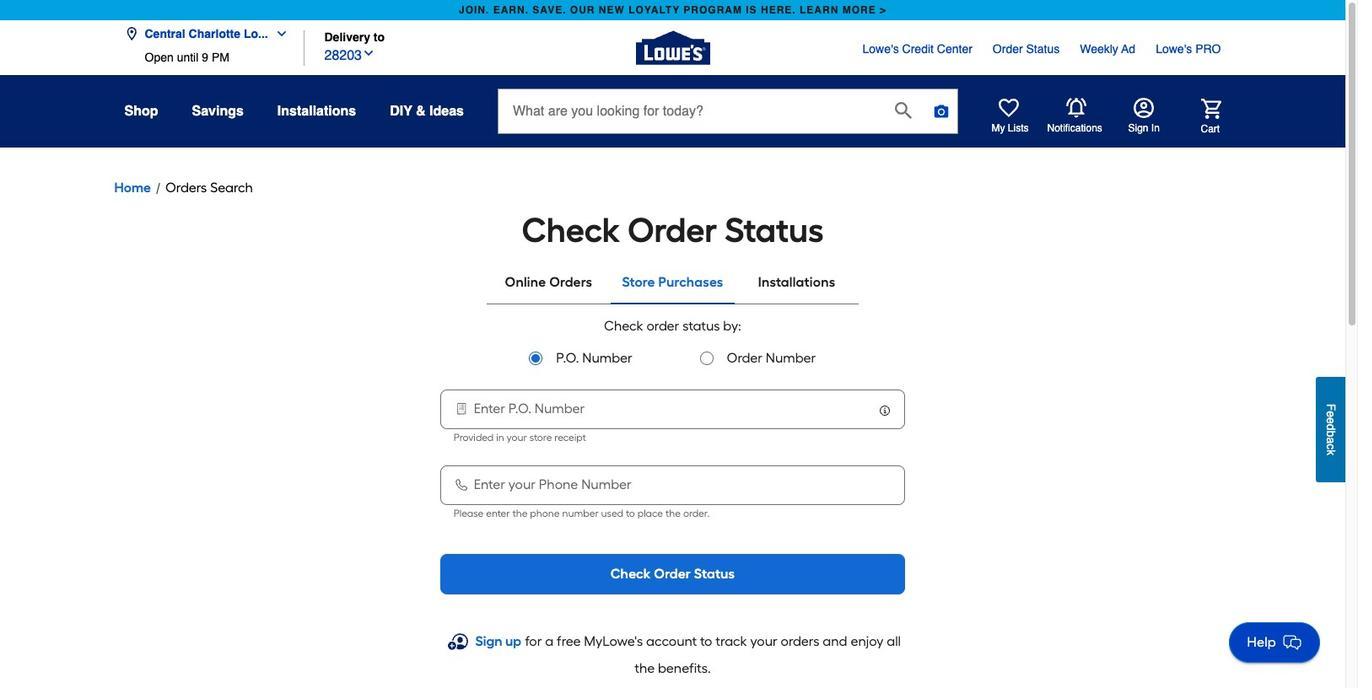 Task type: describe. For each thing, give the bounding box(es) containing it.
account
[[646, 634, 697, 650]]

weekly ad
[[1080, 42, 1136, 56]]

check inside button
[[611, 566, 651, 582]]

join.
[[459, 4, 490, 16]]

pm
[[212, 51, 229, 64]]

the inside sign up for a free mylowe's account to track your orders and enjoy all the benefits.
[[635, 661, 655, 677]]

installations for store purchases
[[758, 274, 836, 290]]

search
[[210, 180, 253, 196]]

lowe's pro link
[[1156, 41, 1221, 57]]

check order status button
[[440, 554, 906, 595]]

delivery
[[324, 30, 370, 43]]

chevron down image inside 28203 button
[[362, 46, 376, 59]]

2 e from the top
[[1325, 418, 1338, 425]]

central charlotte lo... button
[[124, 17, 295, 51]]

help
[[1248, 635, 1277, 651]]

search image
[[895, 102, 912, 119]]

my
[[992, 122, 1005, 134]]

open until 9 pm
[[145, 51, 229, 64]]

center
[[937, 42, 973, 56]]

enter
[[486, 508, 510, 520]]

reprint last receipt image
[[454, 401, 469, 418]]

lowe's for lowe's pro
[[1156, 42, 1193, 56]]

free
[[557, 634, 581, 650]]

credit
[[903, 42, 934, 56]]

p.o. number
[[556, 350, 633, 366]]

diy & ideas button
[[390, 96, 464, 127]]

by:
[[723, 318, 742, 334]]

lowe's home improvement lists image
[[999, 98, 1019, 118]]

lists
[[1008, 122, 1029, 134]]

store
[[622, 274, 655, 290]]

help button
[[1229, 623, 1321, 663]]

28203
[[324, 48, 362, 63]]

orders
[[781, 634, 820, 650]]

lo...
[[244, 27, 268, 41]]

2 horizontal spatial the
[[666, 508, 681, 520]]

lowe's home improvement cart image
[[1201, 98, 1221, 119]]

lowe's credit center link
[[863, 41, 973, 57]]

status inside button
[[694, 566, 735, 582]]

0 vertical spatial check
[[522, 210, 620, 251]]

sign for sign in
[[1129, 122, 1149, 134]]

track
[[716, 634, 747, 650]]

phone outlined image
[[454, 477, 469, 494]]

used
[[601, 508, 624, 520]]

location image
[[124, 27, 138, 41]]

our
[[570, 4, 595, 16]]

>
[[880, 4, 887, 16]]

installations button for savings
[[277, 96, 356, 127]]

lowe's home improvement logo image
[[636, 11, 710, 85]]

order up store purchases at top
[[628, 210, 718, 251]]

and
[[823, 634, 848, 650]]

up
[[505, 634, 522, 650]]

diy
[[390, 104, 412, 119]]

cart
[[1201, 123, 1220, 135]]

central charlotte lo...
[[145, 27, 268, 41]]

program
[[684, 4, 743, 16]]

benefits.
[[658, 661, 711, 677]]

orders search button
[[165, 178, 253, 198]]

learn
[[800, 4, 839, 16]]

your inside sign up for a free mylowe's account to track your orders and enjoy all the benefits.
[[751, 634, 778, 650]]

my lists link
[[992, 98, 1029, 135]]

1 vertical spatial check
[[604, 318, 643, 334]]

order.
[[683, 508, 710, 520]]

f e e d b a c k button
[[1316, 377, 1346, 483]]

please enter the phone number used to place the order.
[[454, 508, 710, 520]]

shop button
[[124, 96, 158, 127]]

central
[[145, 27, 185, 41]]

ad
[[1122, 42, 1136, 56]]

9
[[202, 51, 208, 64]]

order number
[[727, 350, 816, 366]]

k
[[1325, 450, 1338, 456]]

in
[[496, 432, 504, 444]]

home
[[114, 180, 151, 196]]

weekly ad link
[[1080, 41, 1136, 57]]

d
[[1325, 424, 1338, 431]]

f e e d b a c k
[[1325, 404, 1338, 456]]

online orders button
[[487, 262, 611, 303]]

delivery to
[[324, 30, 385, 43]]

online
[[505, 274, 546, 290]]



Task type: vqa. For each thing, say whether or not it's contained in the screenshot.
Electrical Testers & Tools
no



Task type: locate. For each thing, give the bounding box(es) containing it.
a inside sign up for a free mylowe's account to track your orders and enjoy all the benefits.
[[545, 634, 554, 650]]

chevron down image right charlotte
[[268, 27, 288, 41]]

sign up link
[[475, 632, 522, 652]]

None search field
[[498, 89, 959, 149]]

sign for sign up for a free mylowe's account to track your orders and enjoy all the benefits.
[[475, 634, 502, 650]]

ideas
[[430, 104, 464, 119]]

number
[[562, 508, 599, 520]]

to inside sign up for a free mylowe's account to track your orders and enjoy all the benefits.
[[700, 634, 713, 650]]

order inside button
[[654, 566, 691, 582]]

1 horizontal spatial chevron down image
[[362, 46, 376, 59]]

sign in
[[1129, 122, 1160, 134]]

installations down 28203
[[277, 104, 356, 119]]

check order status down place
[[611, 566, 735, 582]]

a right for
[[545, 634, 554, 650]]

lowe's left pro
[[1156, 42, 1193, 56]]

installations for savings
[[277, 104, 356, 119]]

order status link
[[993, 41, 1060, 57]]

the right place
[[666, 508, 681, 520]]

2 vertical spatial check
[[611, 566, 651, 582]]

pro
[[1196, 42, 1221, 56]]

in
[[1152, 122, 1160, 134]]

2 vertical spatial status
[[694, 566, 735, 582]]

info outlined image
[[879, 404, 892, 418]]

my lists
[[992, 122, 1029, 134]]

1 horizontal spatial number
[[766, 350, 816, 366]]

0 horizontal spatial the
[[513, 508, 528, 520]]

enjoy
[[851, 634, 884, 650]]

1 vertical spatial a
[[545, 634, 554, 650]]

order status
[[993, 42, 1060, 56]]

0 vertical spatial a
[[1325, 438, 1338, 444]]

notifications
[[1048, 122, 1103, 134]]

0 horizontal spatial installations button
[[277, 96, 356, 127]]

check order status
[[522, 210, 824, 251], [611, 566, 735, 582]]

sign in button
[[1129, 98, 1160, 135]]

1 vertical spatial your
[[751, 634, 778, 650]]

1 horizontal spatial the
[[635, 661, 655, 677]]

installations button for store purchases
[[735, 262, 859, 303]]

chevron down image inside central charlotte lo... button
[[268, 27, 288, 41]]

chevron down image
[[268, 27, 288, 41], [362, 46, 376, 59]]

1 vertical spatial check order status
[[611, 566, 735, 582]]

earn.
[[493, 4, 529, 16]]

join. earn. save. our new loyalty program is here. learn more > link
[[456, 0, 890, 20]]

0 horizontal spatial to
[[374, 30, 385, 43]]

1 horizontal spatial to
[[626, 508, 635, 520]]

number for p.o. number
[[583, 350, 633, 366]]

1 e from the top
[[1325, 411, 1338, 418]]

1 horizontal spatial your
[[751, 634, 778, 650]]

1 horizontal spatial installations button
[[735, 262, 859, 303]]

1 horizontal spatial lowe's
[[1156, 42, 1193, 56]]

orders left the search on the top of the page
[[165, 180, 207, 196]]

your
[[507, 432, 527, 444], [751, 634, 778, 650]]

new
[[599, 4, 625, 16]]

check order status inside check order status button
[[611, 566, 735, 582]]

join. earn. save. our new loyalty program is here. learn more >
[[459, 4, 887, 16]]

provided
[[454, 432, 494, 444]]

your right in
[[507, 432, 527, 444]]

loyalty
[[629, 4, 680, 16]]

1 vertical spatial to
[[626, 508, 635, 520]]

0 vertical spatial sign
[[1129, 122, 1149, 134]]

installations button
[[277, 96, 356, 127], [735, 262, 859, 303]]

order down place
[[654, 566, 691, 582]]

chevron down image down delivery to
[[362, 46, 376, 59]]

1 vertical spatial sign
[[475, 634, 502, 650]]

1 vertical spatial installations
[[758, 274, 836, 290]]

p.o.
[[556, 350, 579, 366]]

b
[[1325, 431, 1338, 438]]

number
[[583, 350, 633, 366], [766, 350, 816, 366]]

e
[[1325, 411, 1338, 418], [1325, 418, 1338, 425]]

Search Query text field
[[499, 89, 882, 133]]

orders
[[165, 180, 207, 196], [549, 274, 593, 290]]

a
[[1325, 438, 1338, 444], [545, 634, 554, 650]]

savings
[[192, 104, 244, 119]]

here.
[[761, 4, 796, 16]]

lowe's inside 'link'
[[1156, 42, 1193, 56]]

1 vertical spatial installations button
[[735, 262, 859, 303]]

installations button down 28203
[[277, 96, 356, 127]]

e up the b
[[1325, 418, 1338, 425]]

phone
[[530, 508, 560, 520]]

check up online orders
[[522, 210, 620, 251]]

28203 button
[[324, 43, 376, 65]]

please
[[454, 508, 484, 520]]

status
[[1027, 42, 1060, 56], [725, 210, 824, 251], [694, 566, 735, 582]]

weekly
[[1080, 42, 1119, 56]]

speech bubbles outlined image
[[1281, 631, 1305, 655]]

sign left up
[[475, 634, 502, 650]]

sign inside button
[[1129, 122, 1149, 134]]

0 horizontal spatial your
[[507, 432, 527, 444]]

order
[[647, 318, 680, 334]]

0 vertical spatial installations
[[277, 104, 356, 119]]

2 lowe's from the left
[[1156, 42, 1193, 56]]

lowe's pro
[[1156, 42, 1221, 56]]

your right the track
[[751, 634, 778, 650]]

lowe's home improvement account image
[[1134, 98, 1154, 118]]

0 vertical spatial chevron down image
[[268, 27, 288, 41]]

0 horizontal spatial chevron down image
[[268, 27, 288, 41]]

check order status up store purchases at top
[[522, 210, 824, 251]]

is
[[746, 4, 757, 16]]

cart button
[[1178, 98, 1221, 135]]

place
[[638, 508, 663, 520]]

2 horizontal spatial to
[[700, 634, 713, 650]]

1 vertical spatial orders
[[549, 274, 593, 290]]

0 horizontal spatial sign
[[475, 634, 502, 650]]

order right 'center'
[[993, 42, 1023, 56]]

orders search
[[165, 180, 253, 196]]

0 horizontal spatial orders
[[165, 180, 207, 196]]

to
[[374, 30, 385, 43], [626, 508, 635, 520], [700, 634, 713, 650]]

0 vertical spatial installations button
[[277, 96, 356, 127]]

installations button up by:
[[735, 262, 859, 303]]

1 vertical spatial status
[[725, 210, 824, 251]]

1 vertical spatial chevron down image
[[362, 46, 376, 59]]

number for order number
[[766, 350, 816, 366]]

home link
[[114, 178, 151, 198]]

lowe's for lowe's credit center
[[863, 42, 899, 56]]

save.
[[533, 4, 567, 16]]

installations up order number
[[758, 274, 836, 290]]

check down "used"
[[611, 566, 651, 582]]

for
[[525, 634, 542, 650]]

2 vertical spatial to
[[700, 634, 713, 650]]

1 horizontal spatial sign
[[1129, 122, 1149, 134]]

c
[[1325, 444, 1338, 450]]

to right delivery
[[374, 30, 385, 43]]

shop
[[124, 104, 158, 119]]

lowe's left the credit
[[863, 42, 899, 56]]

orders right the online
[[549, 274, 593, 290]]

2 number from the left
[[766, 350, 816, 366]]

sign
[[1129, 122, 1149, 134], [475, 634, 502, 650]]

&
[[416, 104, 426, 119]]

until
[[177, 51, 199, 64]]

0 vertical spatial orders
[[165, 180, 207, 196]]

all
[[887, 634, 901, 650]]

online orders
[[505, 274, 593, 290]]

0 vertical spatial check order status
[[522, 210, 824, 251]]

purchases
[[659, 274, 724, 290]]

0 vertical spatial to
[[374, 30, 385, 43]]

f
[[1325, 404, 1338, 411]]

savings button
[[192, 96, 244, 127]]

mylowe's
[[584, 634, 643, 650]]

1 horizontal spatial installations
[[758, 274, 836, 290]]

1 horizontal spatial orders
[[549, 274, 593, 290]]

check
[[522, 210, 620, 251], [604, 318, 643, 334], [611, 566, 651, 582]]

camera image
[[933, 103, 950, 120]]

to left the track
[[700, 634, 713, 650]]

1 lowe's from the left
[[863, 42, 899, 56]]

diy & ideas
[[390, 104, 464, 119]]

the right enter
[[513, 508, 528, 520]]

sign inside sign up for a free mylowe's account to track your orders and enjoy all the benefits.
[[475, 634, 502, 650]]

0 horizontal spatial a
[[545, 634, 554, 650]]

store
[[530, 432, 552, 444]]

check order status by:
[[604, 318, 742, 334]]

0 horizontal spatial lowe's
[[863, 42, 899, 56]]

1 horizontal spatial a
[[1325, 438, 1338, 444]]

lowe's credit center
[[863, 42, 973, 56]]

order down by:
[[727, 350, 763, 366]]

0 vertical spatial status
[[1027, 42, 1060, 56]]

0 vertical spatial your
[[507, 432, 527, 444]]

0 horizontal spatial number
[[583, 350, 633, 366]]

check left order
[[604, 318, 643, 334]]

lowe's home improvement notification center image
[[1066, 98, 1086, 118]]

a up k
[[1325, 438, 1338, 444]]

0 horizontal spatial installations
[[277, 104, 356, 119]]

e up d
[[1325, 411, 1338, 418]]

store purchases
[[622, 274, 724, 290]]

installations
[[277, 104, 356, 119], [758, 274, 836, 290]]

the down the account
[[635, 661, 655, 677]]

1 number from the left
[[583, 350, 633, 366]]

sign left 'in' at the right top of the page
[[1129, 122, 1149, 134]]

more
[[843, 4, 876, 16]]

to right "used"
[[626, 508, 635, 520]]

provided in your store receipt
[[454, 432, 586, 444]]

a inside button
[[1325, 438, 1338, 444]]

open
[[145, 51, 174, 64]]

store purchases button
[[611, 262, 735, 303]]



